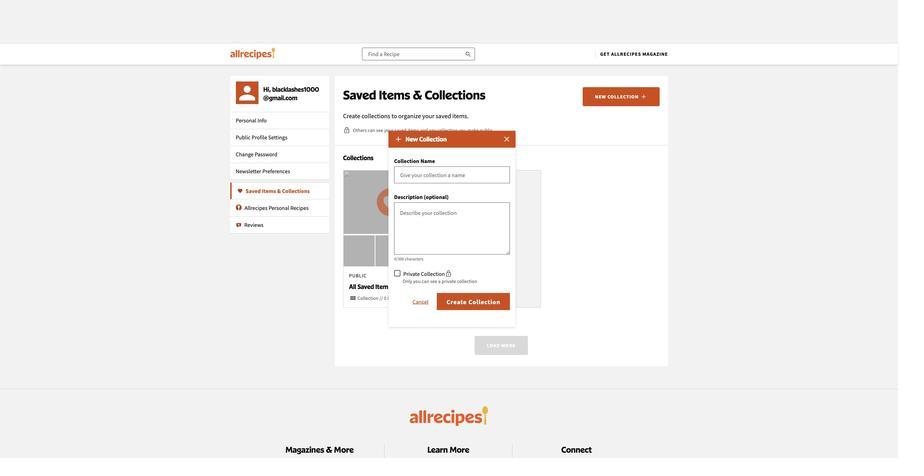 Task type: describe. For each thing, give the bounding box(es) containing it.
you inside create collection dialog
[[414, 278, 421, 285]]

others can see your saved items and any collection you make public.
[[353, 127, 494, 134]]

private
[[404, 271, 420, 278]]

get
[[601, 51, 610, 57]]

create collection dialog
[[389, 131, 516, 327]]

collection inside button
[[469, 298, 501, 306]]

newsletter preferences link
[[230, 163, 329, 180]]

public profile settings
[[236, 134, 288, 141]]

Collection Name field
[[394, 167, 510, 184]]

cancel
[[413, 299, 429, 306]]

any
[[429, 127, 437, 134]]

only you can see a private collection
[[403, 278, 478, 285]]

only
[[403, 278, 413, 285]]

collection inside create collection dialog
[[457, 278, 478, 285]]

1 vertical spatial items
[[262, 188, 276, 195]]

1 vertical spatial items
[[388, 296, 399, 302]]

Search text field
[[362, 48, 476, 60]]

description
[[394, 194, 423, 201]]

cancel button
[[413, 299, 429, 306]]

allrecipes personal recipes link
[[230, 200, 329, 217]]

learn
[[428, 445, 448, 456]]

0/300
[[394, 256, 404, 262]]

create collection
[[447, 298, 501, 306]]

1 vertical spatial your
[[385, 127, 394, 134]]

public
[[236, 134, 251, 141]]

1 horizontal spatial collections
[[343, 154, 374, 162]]

& inside the footer element
[[326, 445, 333, 456]]

close button
[[498, 131, 516, 149]]

1 horizontal spatial allrecipes
[[612, 51, 642, 57]]

1 vertical spatial saved items & collections
[[246, 188, 310, 195]]

close image
[[503, 135, 511, 144]]

0 vertical spatial &
[[413, 87, 423, 103]]

can inside create collection dialog
[[422, 278, 430, 285]]

reviews
[[244, 222, 264, 229]]

0 vertical spatial see
[[377, 127, 384, 134]]

private
[[442, 278, 456, 285]]

1 horizontal spatial your
[[423, 112, 435, 120]]

recipes
[[291, 205, 309, 212]]

personal info link
[[230, 112, 329, 129]]

1 vertical spatial new
[[473, 251, 485, 259]]

and
[[420, 127, 428, 134]]

1 more from the left
[[334, 445, 354, 456]]

password
[[255, 151, 278, 158]]

create for create collection
[[447, 298, 467, 306]]

name
[[421, 157, 435, 165]]

0/300 characters
[[394, 256, 424, 262]]

magazine
[[643, 51, 669, 57]]

1 horizontal spatial you
[[459, 127, 467, 134]]

create for create collections to organize your saved items.
[[343, 112, 361, 120]]

preferences
[[263, 168, 290, 175]]

learn more
[[428, 445, 470, 456]]

1 horizontal spatial saved
[[343, 87, 377, 103]]

a
[[439, 278, 441, 285]]

1 horizontal spatial items
[[379, 87, 411, 103]]

newsletter preferences
[[236, 168, 290, 175]]

to
[[392, 112, 397, 120]]

0 vertical spatial can
[[368, 127, 376, 134]]

1 horizontal spatial items
[[408, 127, 419, 134]]

new collection inside create collection dialog
[[406, 136, 447, 143]]

2 vertical spatial collections
[[282, 188, 310, 195]]

description (optional)
[[394, 194, 449, 201]]



Task type: locate. For each thing, give the bounding box(es) containing it.
1 vertical spatial saved
[[395, 127, 407, 134]]

personal left "info"
[[236, 117, 257, 124]]

0 horizontal spatial you
[[414, 278, 421, 285]]

& up organize
[[413, 87, 423, 103]]

saved items & collections up organize
[[343, 87, 486, 103]]

0 vertical spatial saved items & collections
[[343, 87, 486, 103]]

personal info
[[236, 117, 267, 124]]

1 vertical spatial create
[[447, 298, 467, 306]]

settings
[[268, 134, 288, 141]]

public profile settings link
[[230, 129, 329, 146]]

0 vertical spatial you
[[459, 127, 467, 134]]

(optional)
[[424, 194, 449, 201]]

0 horizontal spatial saved
[[395, 127, 407, 134]]

1 vertical spatial personal
[[269, 205, 289, 212]]

allrecipes up reviews on the left
[[245, 205, 268, 212]]

collection
[[438, 127, 458, 134], [457, 278, 478, 285]]

1 horizontal spatial new
[[473, 251, 485, 259]]

0 horizontal spatial more
[[334, 445, 354, 456]]

1 horizontal spatial new collection
[[473, 251, 514, 259]]

0 horizontal spatial allrecipes
[[245, 205, 268, 212]]

1 vertical spatial new collection
[[473, 251, 514, 259]]

saved
[[343, 87, 377, 103], [246, 188, 261, 195]]

change
[[236, 151, 254, 158]]

0 horizontal spatial see
[[377, 127, 384, 134]]

your
[[423, 112, 435, 120], [385, 127, 394, 134]]

//
[[380, 296, 383, 302]]

can right the others
[[368, 127, 376, 134]]

saved up collections
[[343, 87, 377, 103]]

items
[[408, 127, 419, 134], [388, 296, 399, 302]]

0 vertical spatial personal
[[236, 117, 257, 124]]

add image
[[394, 134, 406, 145]]

collections up recipes
[[282, 188, 310, 195]]

0 vertical spatial allrecipes
[[612, 51, 642, 57]]

saved up the add image at the left top of page
[[395, 127, 407, 134]]

0 vertical spatial collection
[[438, 127, 458, 134]]

@gmail.com
[[264, 94, 298, 102]]

items up allrecipes personal recipes
[[262, 188, 276, 195]]

0 vertical spatial items
[[408, 127, 419, 134]]

newsletter
[[236, 168, 261, 175]]

0 vertical spatial your
[[423, 112, 435, 120]]

1 horizontal spatial personal
[[269, 205, 289, 212]]

your down "to"
[[385, 127, 394, 134]]

1 vertical spatial saved
[[246, 188, 261, 195]]

1 horizontal spatial create
[[447, 298, 467, 306]]

personal
[[236, 117, 257, 124], [269, 205, 289, 212]]

private collection
[[404, 271, 445, 278]]

see left a
[[431, 278, 438, 285]]

1 horizontal spatial see
[[431, 278, 438, 285]]

you
[[459, 127, 467, 134], [414, 278, 421, 285]]

public.
[[480, 127, 494, 134]]

create collection button
[[437, 294, 510, 311]]

you down private
[[414, 278, 421, 285]]

collections
[[362, 112, 391, 120]]

you left make
[[459, 127, 467, 134]]

collections
[[425, 87, 486, 103], [343, 154, 374, 162], [282, 188, 310, 195]]

can down private collection
[[422, 278, 430, 285]]

create
[[343, 112, 361, 120], [447, 298, 467, 306]]

collection name
[[394, 157, 435, 165]]

1 vertical spatial collections
[[343, 154, 374, 162]]

others
[[353, 127, 367, 134]]

0 horizontal spatial new collection
[[406, 136, 447, 143]]

hi,
[[264, 86, 273, 93]]

collections up items.
[[425, 87, 486, 103]]

& right the magazines
[[326, 445, 333, 456]]

allrecipes right get
[[612, 51, 642, 57]]

items
[[379, 87, 411, 103], [262, 188, 276, 195]]

search image
[[465, 51, 472, 58]]

0 horizontal spatial items
[[262, 188, 276, 195]]

new collection
[[406, 136, 447, 143], [473, 251, 514, 259]]

collection
[[420, 136, 447, 143], [394, 157, 420, 165], [487, 251, 514, 259], [421, 271, 445, 278], [358, 296, 379, 302], [469, 298, 501, 306]]

2 vertical spatial &
[[326, 445, 333, 456]]

profile
[[252, 134, 267, 141]]

characters
[[405, 256, 424, 262]]

get allrecipes magazine link
[[601, 51, 669, 57]]

allrecipes personal recipes
[[245, 205, 309, 212]]

1 vertical spatial see
[[431, 278, 438, 285]]

more
[[334, 445, 354, 456], [450, 445, 470, 456]]

create up the others
[[343, 112, 361, 120]]

items left and
[[408, 127, 419, 134]]

0 vertical spatial create
[[343, 112, 361, 120]]

your up and
[[423, 112, 435, 120]]

0 horizontal spatial saved items & collections
[[246, 188, 310, 195]]

allrecipes
[[612, 51, 642, 57], [245, 205, 268, 212]]

0 horizontal spatial new
[[406, 136, 418, 143]]

can
[[368, 127, 376, 134], [422, 278, 430, 285]]

new collection image
[[641, 93, 648, 100]]

0 vertical spatial saved
[[436, 112, 452, 120]]

change password link
[[230, 146, 329, 163]]

0
[[384, 296, 387, 302]]

1 horizontal spatial saved
[[436, 112, 452, 120]]

1 vertical spatial can
[[422, 278, 430, 285]]

saved items & collections up allrecipes personal recipes
[[246, 188, 310, 195]]

0 horizontal spatial personal
[[236, 117, 257, 124]]

1 horizontal spatial saved items & collections
[[343, 87, 486, 103]]

saved items & collections link
[[230, 183, 329, 200]]

1 vertical spatial collection
[[457, 278, 478, 285]]

& inside saved items & collections link
[[277, 188, 281, 195]]

Description (optional) text field
[[394, 203, 510, 255]]

saved left items.
[[436, 112, 452, 120]]

see inside create collection dialog
[[431, 278, 438, 285]]

blacklashes1000
[[273, 86, 319, 93]]

0 horizontal spatial items
[[388, 296, 399, 302]]

new inside create collection dialog
[[406, 136, 418, 143]]

2 more from the left
[[450, 445, 470, 456]]

0 horizontal spatial create
[[343, 112, 361, 120]]

magazines & more
[[286, 445, 354, 456]]

0 vertical spatial new collection
[[406, 136, 447, 143]]

reviews link
[[230, 217, 329, 234]]

1 vertical spatial you
[[414, 278, 421, 285]]

0 vertical spatial saved
[[343, 87, 377, 103]]

0 vertical spatial new
[[406, 136, 418, 143]]

footer element
[[255, 445, 644, 459]]

0 horizontal spatial collections
[[282, 188, 310, 195]]

2 horizontal spatial collections
[[425, 87, 486, 103]]

create down private
[[447, 298, 467, 306]]

1 horizontal spatial can
[[422, 278, 430, 285]]

create collections to organize your saved items.
[[343, 112, 469, 120]]

0 horizontal spatial saved
[[246, 188, 261, 195]]

&
[[413, 87, 423, 103], [277, 188, 281, 195], [326, 445, 333, 456]]

personal down saved items & collections link
[[269, 205, 289, 212]]

get allrecipes magazine
[[601, 51, 669, 57]]

0 horizontal spatial &
[[277, 188, 281, 195]]

0 vertical spatial items
[[379, 87, 411, 103]]

collection right private
[[457, 278, 478, 285]]

2 horizontal spatial &
[[413, 87, 423, 103]]

see down collections
[[377, 127, 384, 134]]

create inside button
[[447, 298, 467, 306]]

connect
[[562, 445, 592, 456]]

items.
[[453, 112, 469, 120]]

change password
[[236, 151, 278, 158]]

collections down the others
[[343, 154, 374, 162]]

info
[[258, 117, 267, 124]]

& up allrecipes personal recipes link
[[277, 188, 281, 195]]

magazines
[[286, 445, 325, 456]]

collection // 0 items
[[358, 296, 399, 302]]

1 horizontal spatial &
[[326, 445, 333, 456]]

blacklashes1000 @gmail.com
[[264, 86, 319, 102]]

collection right any
[[438, 127, 458, 134]]

make
[[468, 127, 479, 134]]

items right 0
[[388, 296, 399, 302]]

organize
[[399, 112, 421, 120]]

new
[[406, 136, 418, 143], [473, 251, 485, 259]]

saved down newsletter
[[246, 188, 261, 195]]

1 vertical spatial allrecipes
[[245, 205, 268, 212]]

saved
[[436, 112, 452, 120], [395, 127, 407, 134]]

1 horizontal spatial more
[[450, 445, 470, 456]]

section
[[0, 6, 899, 37]]

see
[[377, 127, 384, 134], [431, 278, 438, 285]]

items up "to"
[[379, 87, 411, 103]]

1 vertical spatial &
[[277, 188, 281, 195]]

saved items & collections
[[343, 87, 486, 103], [246, 188, 310, 195]]

0 vertical spatial collections
[[425, 87, 486, 103]]

0 horizontal spatial can
[[368, 127, 376, 134]]

0 horizontal spatial your
[[385, 127, 394, 134]]



Task type: vqa. For each thing, say whether or not it's contained in the screenshot.
topmost Allrecipes
yes



